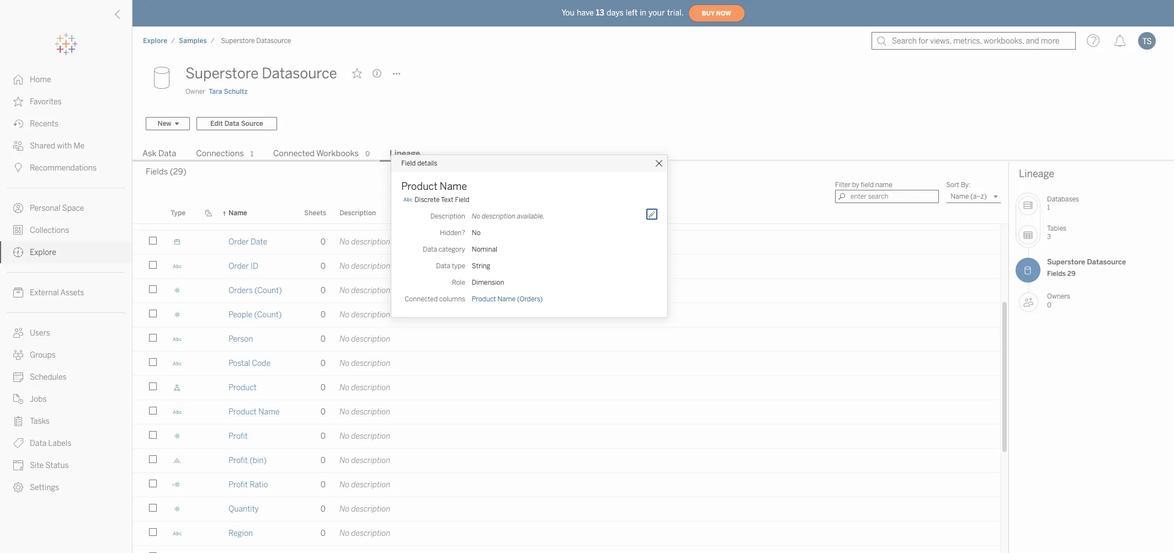 Task type: locate. For each thing, give the bounding box(es) containing it.
9 no description from the top
[[339, 407, 390, 417]]

region
[[229, 529, 253, 538]]

profit left (bin)
[[229, 456, 248, 465]]

discrete text field image down hierarchy field icon
[[171, 407, 184, 417]]

1 vertical spatial 1
[[1047, 204, 1050, 212]]

12 row from the top
[[132, 473, 1000, 498]]

person link
[[229, 327, 253, 351]]

filter by field name
[[835, 181, 892, 189]]

0 vertical spatial connected
[[273, 148, 315, 158]]

profit for profit
[[229, 432, 248, 441]]

continuous number field image for people (count)
[[171, 310, 184, 320]]

1 (count) from the top
[[254, 286, 282, 295]]

edit data source button
[[197, 117, 277, 130]]

superstore datasource main content
[[132, 55, 1174, 553]]

2 row from the top
[[132, 230, 1000, 256]]

your
[[649, 8, 665, 17]]

13 row from the top
[[132, 497, 1000, 523]]

no description for manufacturer
[[339, 213, 390, 222]]

data category
[[423, 245, 465, 253]]

1 vertical spatial product name
[[229, 407, 280, 417]]

0 for person
[[321, 334, 326, 344]]

3 row from the top
[[132, 254, 1000, 280]]

0 vertical spatial continuous number field image
[[171, 286, 184, 295]]

profit ratio link
[[229, 473, 268, 497]]

explore link down collections
[[0, 241, 132, 263]]

order for order date
[[229, 237, 249, 247]]

explore
[[143, 37, 167, 45], [30, 248, 56, 257]]

home
[[30, 75, 51, 84]]

1 horizontal spatial explore
[[143, 37, 167, 45]]

1 vertical spatial explore
[[30, 248, 56, 257]]

5 row from the top
[[132, 303, 1000, 328]]

no for quantity
[[339, 504, 350, 514]]

1 horizontal spatial explore link
[[142, 36, 168, 45]]

recents
[[30, 119, 58, 129]]

no for person
[[339, 334, 350, 344]]

column header
[[139, 203, 164, 224]]

1 no description from the top
[[339, 213, 390, 222]]

group field image
[[164, 206, 190, 230]]

1 down databases
[[1047, 204, 1050, 212]]

connected left workbooks
[[273, 148, 315, 158]]

cell
[[616, 546, 1000, 553]]

(count) up people (count)
[[254, 286, 282, 295]]

superstore
[[221, 37, 255, 45], [185, 65, 259, 82], [1047, 258, 1085, 266]]

1 horizontal spatial field
[[455, 196, 469, 203]]

field left details
[[401, 159, 416, 167]]

product down the postal
[[229, 383, 257, 392]]

description for quantity
[[351, 504, 390, 514]]

order left date
[[229, 237, 249, 247]]

tables 3
[[1047, 225, 1066, 241]]

no description for orders (count)
[[339, 286, 390, 295]]

0 vertical spatial discrete text field image
[[171, 359, 184, 368]]

profit left ratio
[[229, 480, 248, 490]]

row containing manufacturer
[[132, 206, 1000, 230]]

fields left 29
[[1047, 270, 1066, 278]]

no description for order date
[[339, 237, 390, 247]]

datasource
[[256, 37, 291, 45], [262, 65, 337, 82], [1087, 258, 1126, 266]]

main navigation. press the up and down arrow keys to access links. element
[[0, 68, 132, 498]]

schedules
[[30, 373, 67, 382]]

1 vertical spatial superstore
[[185, 65, 259, 82]]

buy
[[702, 10, 715, 17]]

0 horizontal spatial product name
[[229, 407, 280, 417]]

1 vertical spatial fields
[[1047, 270, 1066, 278]]

with
[[57, 141, 72, 151]]

field details
[[401, 159, 437, 167]]

data for data labels
[[30, 439, 46, 448]]

1 horizontal spatial lineage
[[1019, 168, 1054, 180]]

5 no description from the top
[[339, 310, 390, 320]]

/ right samples
[[211, 37, 214, 45]]

data labels
[[30, 439, 71, 448]]

1 vertical spatial discrete text field image
[[171, 407, 184, 417]]

assets
[[60, 288, 84, 298]]

name left (orders)
[[497, 295, 516, 303]]

0 for product name
[[321, 407, 326, 417]]

6 no description from the top
[[339, 334, 390, 344]]

data inside button
[[224, 120, 239, 127]]

field right 'text'
[[455, 196, 469, 203]]

explore link left samples link
[[142, 36, 168, 45]]

continuous number field image down continuous number calculated field image
[[171, 504, 184, 514]]

1 profit from the top
[[229, 432, 248, 441]]

data right edit at top
[[224, 120, 239, 127]]

product name up discrete
[[401, 180, 467, 192]]

explore left samples link
[[143, 37, 167, 45]]

row containing orders (count)
[[132, 279, 1000, 304]]

14 row from the top
[[132, 522, 1000, 547]]

row group
[[132, 60, 1000, 547]]

7 no description from the top
[[339, 359, 390, 368]]

2 vertical spatial superstore
[[1047, 258, 1085, 266]]

row containing region
[[132, 522, 1000, 547]]

connected inside field details dialog
[[405, 295, 438, 303]]

description inside grid
[[339, 209, 376, 217]]

9 row from the top
[[132, 400, 1000, 426]]

(orders)
[[517, 295, 543, 303]]

name up order date link
[[229, 209, 247, 217]]

ratio
[[250, 480, 268, 490]]

0 vertical spatial lineage
[[390, 148, 420, 158]]

days
[[607, 8, 624, 17]]

no description
[[339, 213, 390, 222], [339, 237, 390, 247], [339, 262, 390, 271], [339, 286, 390, 295], [339, 310, 390, 320], [339, 334, 390, 344], [339, 359, 390, 368], [339, 383, 390, 392], [339, 407, 390, 417], [339, 432, 390, 441], [339, 456, 390, 465], [339, 480, 390, 490], [339, 504, 390, 514], [339, 529, 390, 538]]

1
[[250, 150, 253, 158], [1047, 204, 1050, 212]]

0 horizontal spatial explore link
[[0, 241, 132, 263]]

superstore right samples
[[221, 37, 255, 45]]

4 no description from the top
[[339, 286, 390, 295]]

discrete text field image for product name
[[171, 407, 184, 417]]

trial.
[[667, 8, 684, 17]]

description down 'text'
[[430, 212, 465, 220]]

product
[[401, 180, 437, 192], [472, 295, 496, 303], [229, 383, 257, 392], [229, 407, 257, 417]]

lineage up databases image
[[1019, 168, 1054, 180]]

lineage up field details
[[390, 148, 420, 158]]

no description for quantity
[[339, 504, 390, 514]]

continuous number field image
[[171, 310, 184, 320], [171, 432, 184, 441]]

grid containing manufacturer
[[132, 60, 1008, 553]]

0 horizontal spatial connected
[[273, 148, 315, 158]]

data left category
[[423, 245, 437, 253]]

row containing profit ratio
[[132, 473, 1000, 498]]

product name (orders) link
[[472, 295, 543, 303]]

owners
[[1047, 293, 1070, 300]]

2 discrete text field image from the top
[[171, 407, 184, 417]]

0 horizontal spatial 1
[[250, 150, 253, 158]]

14 no description from the top
[[339, 529, 390, 538]]

1 horizontal spatial /
[[211, 37, 214, 45]]

people (count) link
[[229, 303, 282, 327]]

shared with me link
[[0, 135, 132, 157]]

discrete text field
[[415, 196, 469, 203]]

1 vertical spatial explore link
[[0, 241, 132, 263]]

continuous number field image for quantity
[[171, 504, 184, 514]]

explore inside 'main navigation. press the up and down arrow keys to access links.' 'element'
[[30, 248, 56, 257]]

row containing product
[[132, 376, 1000, 401]]

collections
[[30, 226, 69, 235]]

no for product
[[339, 383, 350, 392]]

no for manufacturer
[[339, 213, 350, 222]]

1 vertical spatial order
[[229, 262, 249, 271]]

0 vertical spatial order
[[229, 237, 249, 247]]

continuous number field image down discrete date field image
[[171, 286, 184, 295]]

no description available.
[[472, 212, 545, 220]]

nominal
[[472, 245, 497, 253]]

profit
[[229, 432, 248, 441], [229, 456, 248, 465], [229, 480, 248, 490]]

you
[[562, 8, 575, 17]]

(count) down orders (count) 'link'
[[254, 310, 282, 320]]

samples link
[[178, 36, 207, 45]]

owners image
[[1019, 293, 1038, 312]]

3 profit from the top
[[229, 480, 248, 490]]

tables
[[1047, 225, 1066, 232]]

dimension
[[472, 278, 504, 286]]

10 no description from the top
[[339, 432, 390, 441]]

2 continuous number field image from the top
[[171, 504, 184, 514]]

space
[[62, 204, 84, 213]]

product up discrete
[[401, 180, 437, 192]]

type
[[452, 262, 465, 270]]

row group containing manufacturer
[[132, 60, 1000, 547]]

10 row from the top
[[132, 424, 1000, 450]]

1 horizontal spatial 1
[[1047, 204, 1050, 212]]

0 for product
[[321, 383, 326, 392]]

1 vertical spatial continuous number field image
[[171, 504, 184, 514]]

1 inside sub-spaces tab list
[[250, 150, 253, 158]]

0 vertical spatial continuous number field image
[[171, 310, 184, 320]]

description for orders (count)
[[351, 286, 390, 295]]

1 vertical spatial superstore datasource
[[185, 65, 337, 82]]

0 vertical spatial field
[[401, 159, 416, 167]]

description for profit
[[351, 432, 390, 441]]

row containing product name
[[132, 400, 1000, 426]]

discrete text field image up hierarchy field icon
[[171, 359, 184, 368]]

1 continuous number field image from the top
[[171, 286, 184, 295]]

no for order id
[[339, 262, 350, 271]]

description for order id
[[351, 262, 390, 271]]

1 horizontal spatial connected
[[405, 295, 438, 303]]

1 order from the top
[[229, 237, 249, 247]]

no description for people (count)
[[339, 310, 390, 320]]

discrete text field image for postal code
[[171, 359, 184, 368]]

8 no description from the top
[[339, 383, 390, 392]]

6 row from the top
[[132, 327, 1000, 353]]

order date
[[229, 237, 267, 247]]

product name down product link
[[229, 407, 280, 417]]

4 row from the top
[[132, 279, 1000, 304]]

no for profit (bin)
[[339, 456, 350, 465]]

(count) inside 'link'
[[254, 286, 282, 295]]

connected inside sub-spaces tab list
[[273, 148, 315, 158]]

superstore datasource
[[221, 37, 291, 45], [185, 65, 337, 82]]

connected left columns
[[405, 295, 438, 303]]

data right ask
[[158, 148, 176, 158]]

1 vertical spatial datasource
[[262, 65, 337, 82]]

2 profit from the top
[[229, 456, 248, 465]]

field details dialog
[[391, 155, 667, 317]]

11 no description from the top
[[339, 456, 390, 465]]

site status link
[[0, 454, 132, 476]]

discrete text field image
[[171, 359, 184, 368], [171, 407, 184, 417]]

grid
[[132, 60, 1008, 553]]

profit (bin)
[[229, 456, 267, 465]]

description for profit ratio
[[351, 480, 390, 490]]

discrete text field image for order id
[[171, 262, 184, 271]]

continuous number field image
[[171, 286, 184, 295], [171, 504, 184, 514]]

lineage
[[390, 148, 420, 158], [1019, 168, 1054, 180]]

0 horizontal spatial description
[[339, 209, 376, 217]]

13 no description from the top
[[339, 504, 390, 514]]

0 horizontal spatial fields
[[146, 167, 168, 177]]

no description for order id
[[339, 262, 390, 271]]

1 vertical spatial (count)
[[254, 310, 282, 320]]

description for person
[[351, 334, 390, 344]]

no for postal code
[[339, 359, 350, 368]]

explore down collections
[[30, 248, 56, 257]]

external assets link
[[0, 282, 132, 304]]

0 horizontal spatial explore
[[30, 248, 56, 257]]

0 vertical spatial explore link
[[142, 36, 168, 45]]

data inside sub-spaces tab list
[[158, 148, 176, 158]]

1 horizontal spatial fields
[[1047, 270, 1066, 278]]

jobs link
[[0, 388, 132, 410]]

personal space link
[[0, 197, 132, 219]]

no for order date
[[339, 237, 350, 247]]

no for product name
[[339, 407, 350, 417]]

superstore up 29
[[1047, 258, 1085, 266]]

0 vertical spatial explore
[[143, 37, 167, 45]]

field
[[861, 181, 874, 189]]

name
[[875, 181, 892, 189]]

1 down source
[[250, 150, 253, 158]]

0 for quantity
[[321, 504, 326, 514]]

columns
[[439, 295, 465, 303]]

0 for region
[[321, 529, 326, 538]]

product down dimension
[[472, 295, 496, 303]]

description right sheets
[[339, 209, 376, 217]]

left
[[626, 8, 638, 17]]

databases
[[1047, 195, 1079, 203]]

fields down 'ask data'
[[146, 167, 168, 177]]

fields (29)
[[146, 167, 186, 177]]

description for postal code
[[351, 359, 390, 368]]

no for profit
[[339, 432, 350, 441]]

1 / from the left
[[171, 37, 175, 45]]

1 discrete text field image from the top
[[171, 359, 184, 368]]

0 vertical spatial product name
[[401, 180, 467, 192]]

(bin)
[[250, 456, 267, 465]]

0 for postal code
[[321, 359, 326, 368]]

1 vertical spatial continuous number field image
[[171, 432, 184, 441]]

product name inside grid
[[229, 407, 280, 417]]

buy now button
[[688, 4, 745, 22]]

3 no description from the top
[[339, 262, 390, 271]]

sheets
[[304, 209, 326, 217]]

15 row from the top
[[132, 546, 1000, 553]]

2 order from the top
[[229, 262, 249, 271]]

1 vertical spatial profit
[[229, 456, 248, 465]]

0 vertical spatial (count)
[[254, 286, 282, 295]]

no description for postal code
[[339, 359, 390, 368]]

2 vertical spatial profit
[[229, 480, 248, 490]]

data inside 'main navigation. press the up and down arrow keys to access links.' 'element'
[[30, 439, 46, 448]]

data left type
[[436, 262, 450, 270]]

order left id
[[229, 262, 249, 271]]

2 (count) from the top
[[254, 310, 282, 320]]

0 vertical spatial 1
[[250, 150, 253, 158]]

0 horizontal spatial lineage
[[390, 148, 420, 158]]

person
[[229, 334, 253, 344]]

/ left samples
[[171, 37, 175, 45]]

0 horizontal spatial field
[[401, 159, 416, 167]]

profit up profit (bin)
[[229, 432, 248, 441]]

2 no description from the top
[[339, 237, 390, 247]]

row
[[132, 206, 1000, 230], [132, 230, 1000, 256], [132, 254, 1000, 280], [132, 279, 1000, 304], [132, 303, 1000, 328], [132, 327, 1000, 353], [132, 352, 1000, 377], [132, 376, 1000, 401], [132, 400, 1000, 426], [132, 424, 1000, 450], [132, 449, 1000, 474], [132, 473, 1000, 498], [132, 497, 1000, 523], [132, 522, 1000, 547], [132, 546, 1000, 553]]

superstore up owner tara schultz
[[185, 65, 259, 82]]

row containing person
[[132, 327, 1000, 353]]

product name (orders)
[[472, 295, 543, 303]]

row containing profit (bin)
[[132, 449, 1000, 474]]

description inside field details dialog
[[482, 212, 515, 220]]

1 horizontal spatial description
[[430, 212, 465, 220]]

1 horizontal spatial product name
[[401, 180, 467, 192]]

explore for explore
[[30, 248, 56, 257]]

status
[[45, 461, 69, 470]]

row containing profit
[[132, 424, 1000, 450]]

tables image
[[1018, 225, 1038, 244]]

data left labels
[[30, 439, 46, 448]]

0 vertical spatial superstore datasource
[[221, 37, 291, 45]]

discrete numeric bin field image
[[171, 456, 184, 465]]

1 row from the top
[[132, 206, 1000, 230]]

discrete text field image for person
[[171, 334, 184, 344]]

0 vertical spatial profit
[[229, 432, 248, 441]]

category
[[439, 245, 465, 253]]

11 row from the top
[[132, 449, 1000, 474]]

row containing quantity
[[132, 497, 1000, 523]]

description for product name
[[351, 407, 390, 417]]

7 row from the top
[[132, 352, 1000, 377]]

2 vertical spatial datasource
[[1087, 258, 1126, 266]]

0 horizontal spatial /
[[171, 37, 175, 45]]

0 for order date
[[321, 237, 326, 247]]

12 no description from the top
[[339, 480, 390, 490]]

1 continuous number field image from the top
[[171, 310, 184, 320]]

product name
[[401, 180, 467, 192], [229, 407, 280, 417]]

postal
[[229, 359, 250, 368]]

8 row from the top
[[132, 376, 1000, 401]]

0 for profit (bin)
[[321, 456, 326, 465]]

cell inside grid
[[616, 546, 1000, 553]]

personal
[[30, 204, 60, 213]]

1 vertical spatial connected
[[405, 295, 438, 303]]

data for data category
[[423, 245, 437, 253]]

description for order date
[[351, 237, 390, 247]]

29
[[1067, 270, 1076, 278]]

connected for connected workbooks
[[273, 148, 315, 158]]

row containing order date
[[132, 230, 1000, 256]]

discrete text field image
[[171, 262, 184, 271], [171, 334, 184, 344], [171, 529, 184, 538], [164, 546, 190, 553]]

2 continuous number field image from the top
[[171, 432, 184, 441]]

id
[[251, 262, 258, 271]]

grid inside superstore datasource main content
[[132, 60, 1008, 553]]

0 vertical spatial fields
[[146, 167, 168, 177]]



Task type: describe. For each thing, give the bounding box(es) containing it.
row containing order id
[[132, 254, 1000, 280]]

profit (bin) link
[[229, 449, 267, 472]]

Search text field
[[835, 190, 939, 203]]

product name link
[[229, 400, 280, 424]]

description for profit (bin)
[[351, 456, 390, 465]]

no description for profit (bin)
[[339, 456, 390, 465]]

string
[[472, 262, 490, 270]]

product down product link
[[229, 407, 257, 417]]

1 inside databases 1
[[1047, 204, 1050, 212]]

details
[[417, 159, 437, 167]]

owner
[[185, 88, 205, 95]]

order for order id
[[229, 262, 249, 271]]

shared
[[30, 141, 55, 151]]

no for orders (count)
[[339, 286, 350, 295]]

data source image
[[146, 62, 179, 95]]

connected columns
[[405, 295, 465, 303]]

0 vertical spatial superstore
[[221, 37, 255, 45]]

order id link
[[229, 254, 258, 278]]

external assets
[[30, 288, 84, 298]]

discrete text field image for region
[[171, 529, 184, 538]]

schedules link
[[0, 366, 132, 388]]

0 for orders (count)
[[321, 286, 326, 295]]

no description for profit ratio
[[339, 480, 390, 490]]

owner tara schultz
[[185, 88, 248, 95]]

region link
[[229, 522, 253, 545]]

personal space
[[30, 204, 84, 213]]

people
[[229, 310, 252, 320]]

databases 1
[[1047, 195, 1079, 212]]

product name inside field details dialog
[[401, 180, 467, 192]]

site status
[[30, 461, 69, 470]]

sensitivity
[[623, 209, 656, 217]]

now
[[716, 10, 731, 17]]

connected workbooks
[[273, 148, 359, 158]]

order id
[[229, 262, 258, 271]]

description for manufacturer
[[351, 213, 390, 222]]

row containing postal code
[[132, 352, 1000, 377]]

connected for connected columns
[[405, 295, 438, 303]]

profit for profit ratio
[[229, 480, 248, 490]]

jobs
[[30, 395, 47, 404]]

superstore datasource inside main content
[[185, 65, 337, 82]]

orders (count)
[[229, 286, 282, 295]]

discrete date field image
[[171, 237, 184, 247]]

groups
[[30, 351, 56, 360]]

source
[[241, 120, 263, 127]]

external
[[30, 288, 59, 298]]

no description for person
[[339, 334, 390, 344]]

no for region
[[339, 529, 350, 538]]

edit
[[210, 120, 223, 127]]

groups link
[[0, 344, 132, 366]]

date
[[251, 237, 267, 247]]

sub-spaces tab list
[[132, 147, 1174, 162]]

hierarchy field image
[[171, 383, 184, 392]]

people (count)
[[229, 310, 282, 320]]

settings link
[[0, 476, 132, 498]]

available.
[[517, 212, 545, 220]]

description for product
[[351, 383, 390, 392]]

no description for profit
[[339, 432, 390, 441]]

recommendations
[[30, 163, 97, 173]]

manufacturer
[[229, 213, 277, 222]]

datasource inside superstore datasource fields 29
[[1087, 258, 1126, 266]]

profit link
[[229, 424, 248, 448]]

(count) for people (count)
[[254, 310, 282, 320]]

site
[[30, 461, 44, 470]]

favorites link
[[0, 91, 132, 113]]

fields image
[[1016, 258, 1040, 283]]

have
[[577, 8, 594, 17]]

by:
[[961, 181, 971, 189]]

type
[[171, 209, 185, 217]]

me
[[74, 141, 85, 151]]

1 vertical spatial field
[[455, 196, 469, 203]]

0 vertical spatial datasource
[[256, 37, 291, 45]]

new
[[158, 120, 171, 127]]

2 / from the left
[[211, 37, 214, 45]]

navigation panel element
[[0, 33, 132, 498]]

tasks link
[[0, 410, 132, 432]]

superstore inside superstore datasource fields 29
[[1047, 258, 1085, 266]]

superstore datasource fields 29
[[1047, 258, 1126, 278]]

tara schultz link
[[209, 87, 248, 97]]

0 for people (count)
[[321, 310, 326, 320]]

manufacturer link
[[229, 206, 277, 230]]

0 for profit ratio
[[321, 480, 326, 490]]

no for people (count)
[[339, 310, 350, 320]]

collections link
[[0, 219, 132, 241]]

tasks
[[30, 417, 50, 426]]

(count) for orders (count)
[[254, 286, 282, 295]]

role
[[452, 278, 465, 286]]

explore for explore / samples /
[[143, 37, 167, 45]]

description for region
[[351, 529, 390, 538]]

no description for product name
[[339, 407, 390, 417]]

no description for product
[[339, 383, 390, 392]]

0 for manufacturer
[[321, 213, 326, 222]]

data for data type
[[436, 262, 450, 270]]

description for people (count)
[[351, 310, 390, 320]]

databases image
[[1018, 196, 1038, 215]]

no description for region
[[339, 529, 390, 538]]

lineage inside sub-spaces tab list
[[390, 148, 420, 158]]

fields inside superstore datasource fields 29
[[1047, 270, 1066, 278]]

schultz
[[224, 88, 248, 95]]

continuous number field image for profit
[[171, 432, 184, 441]]

no for profit ratio
[[339, 480, 350, 490]]

hidden?
[[440, 229, 465, 237]]

samples
[[179, 37, 207, 45]]

0 for profit
[[321, 432, 326, 441]]

users link
[[0, 322, 132, 344]]

home link
[[0, 68, 132, 91]]

profit for profit (bin)
[[229, 456, 248, 465]]

row containing people (count)
[[132, 303, 1000, 328]]

column header inside grid
[[139, 203, 164, 224]]

workbooks
[[316, 148, 359, 158]]

product link
[[229, 376, 257, 400]]

sort
[[946, 181, 959, 189]]

owners 0
[[1047, 293, 1070, 309]]

description inside field details dialog
[[430, 212, 465, 220]]

0 for order id
[[321, 262, 326, 271]]

1 vertical spatial lineage
[[1019, 168, 1054, 180]]

row group inside grid
[[132, 60, 1000, 547]]

tara
[[209, 88, 222, 95]]

postal code link
[[229, 352, 270, 375]]

postal code
[[229, 359, 270, 368]]

data labels link
[[0, 432, 132, 454]]

quantity link
[[229, 497, 259, 521]]

0 inside sub-spaces tab list
[[365, 150, 370, 158]]

name down the 'code'
[[258, 407, 280, 417]]

recents link
[[0, 113, 132, 135]]

users
[[30, 328, 50, 338]]

quantity
[[229, 504, 259, 514]]

ask data
[[142, 148, 176, 158]]

you have 13 days left in your trial.
[[562, 8, 684, 17]]

0 inside owners 0
[[1047, 301, 1051, 309]]

labels
[[48, 439, 71, 448]]

continuous number calculated field image
[[171, 480, 184, 490]]

continuous number field image for orders (count)
[[171, 286, 184, 295]]

text
[[441, 196, 453, 203]]

favorites
[[30, 97, 62, 107]]

name up 'text'
[[440, 180, 467, 192]]

superstore datasource element
[[218, 37, 294, 45]]

profit ratio
[[229, 480, 268, 490]]



Task type: vqa. For each thing, say whether or not it's contained in the screenshot.
sixth row from the top
yes



